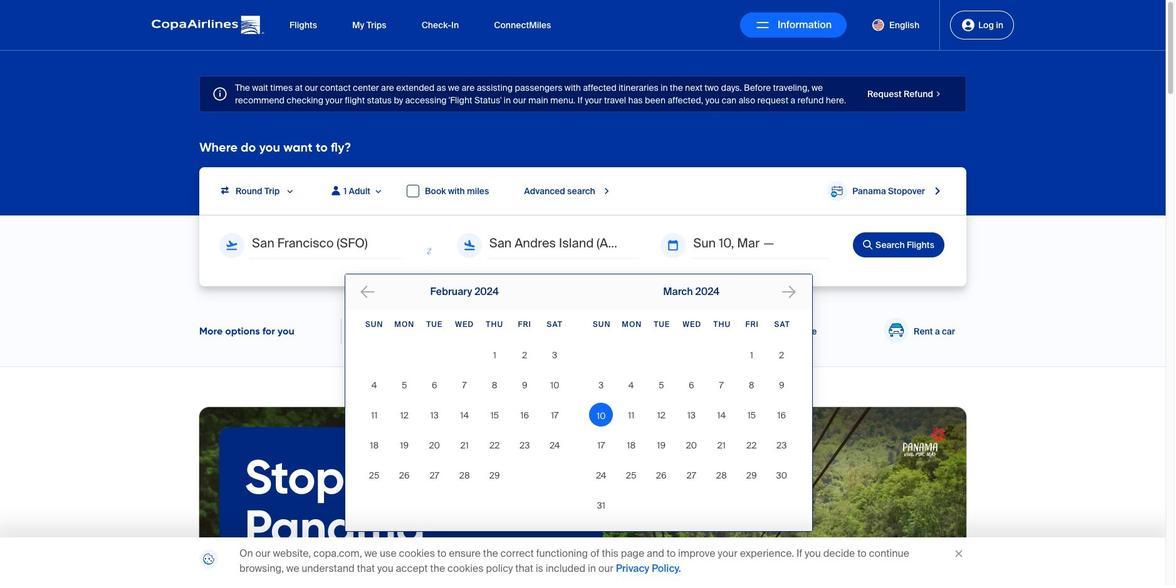 Task type: locate. For each thing, give the bounding box(es) containing it.
application inside bookingpanelcontainerwcag element
[[344, 275, 1176, 532]]

country flag image
[[872, 19, 885, 31]]

application
[[344, 275, 1176, 532]]

connect miles login button, allows you to get access to your member profile. press enter to go to login form. image
[[961, 18, 977, 33]]

april image
[[783, 286, 798, 301]]

previous image
[[361, 286, 376, 301]]

alert 1 of  1 group
[[210, 82, 946, 107]]

below you will find options to complement your next trip. element
[[199, 324, 295, 339]]

information. press enter to open the expanded menu and search for more information on the web. image
[[756, 18, 771, 33]]

copa airlines image
[[152, 16, 265, 34]]



Task type: vqa. For each thing, say whether or not it's contained in the screenshot.
product tall image
no



Task type: describe. For each thing, give the bounding box(es) containing it.
businessseat.svg image
[[399, 319, 424, 344]]

bookingpanelcontainerwcag element
[[199, 167, 1176, 532]]

Dates text field
[[691, 231, 830, 256]]

Origin text field
[[250, 231, 402, 256]]

tc_icon_circle.svg image
[[579, 318, 604, 343]]

cookie banner image
[[199, 550, 218, 569]]

click here to pay with miles element
[[425, 184, 489, 199]]

car.svg image
[[884, 318, 909, 343]]

Destination text field
[[487, 231, 639, 256]]

insurance.svg image
[[722, 318, 747, 343]]



